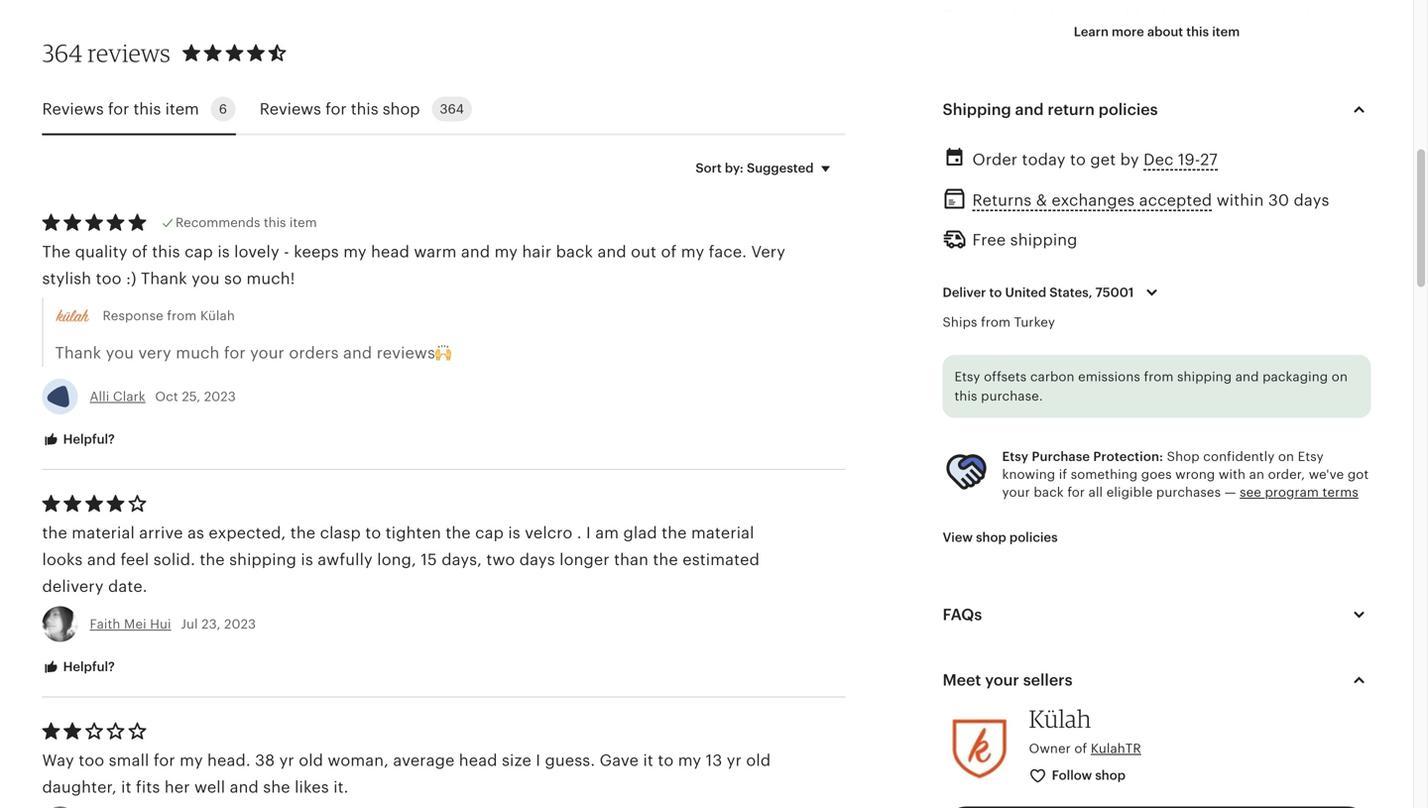 Task type: vqa. For each thing, say whether or not it's contained in the screenshot.
Basics:
no



Task type: describe. For each thing, give the bounding box(es) containing it.
awfully
[[318, 551, 373, 569]]

helpful? button for the material arrive as expected,  the clasp to tighten the cap is velcro . i am glad the material looks and feel solid. the shipping is awfully long, 15 days, two days longer than the estimated delivery date.
[[27, 649, 130, 686]]

follow shop
[[1052, 769, 1126, 784]]

cap inside "the material arrive as expected,  the clasp to tighten the cap is velcro . i am glad the material looks and feel solid. the shipping is awfully long, 15 days, two days longer than the estimated delivery date."
[[475, 524, 504, 542]]

this inside etsy offsets carbon emissions from shipping and packaging on this purchase.
[[955, 389, 978, 404]]

two
[[487, 551, 515, 569]]

estimated
[[683, 551, 760, 569]]

faith
[[90, 617, 121, 632]]

way
[[42, 752, 74, 770]]

to right elegance
[[1229, 7, 1244, 25]]

tighten
[[386, 524, 441, 542]]

stylish
[[42, 270, 92, 288]]

terms
[[1323, 485, 1359, 500]]

i inside "the material arrive as expected,  the clasp to tighten the cap is velcro . i am glad the material looks and feel solid. the shipping is awfully long, 15 days, two days longer than the estimated delivery date."
[[586, 524, 591, 542]]

364 for 364
[[440, 102, 464, 117]]

and inside way too small for my head. 38 yr old woman, average head size i guess. gave it to my 13 yr old daughter, it fits her well and she likes it.
[[230, 779, 259, 797]]

back for for
[[1034, 485, 1064, 500]]

etsy purchase protection:
[[1003, 449, 1164, 464]]

from for response
[[167, 309, 197, 324]]

see program terms
[[1240, 485, 1359, 500]]

all
[[1089, 485, 1104, 500]]

any
[[943, 61, 970, 79]]

- inside the quality of this cap is lovely - keeps my head warm and my hair back and out of my face. very stylish too :) thank you so much!
[[284, 243, 290, 261]]

my left the hair
[[495, 243, 518, 261]]

is inside the quality of this cap is lovely - keeps my head warm and my hair back and out of my face. very stylish too :) thank you so much!
[[218, 243, 230, 261]]

emissions
[[1079, 370, 1141, 385]]

recommends this item
[[176, 215, 317, 230]]

hair
[[522, 243, 552, 261]]

get
[[1091, 151, 1117, 169]]

buckle-
[[1040, 196, 1097, 214]]

i inside way too small for my head. 38 yr old woman, average head size i guess. gave it to my 13 yr old daughter, it fits her well and she likes it.
[[536, 752, 541, 770]]

order today to get by dec 19-27
[[973, 151, 1219, 169]]

clasp
[[320, 524, 361, 542]]

program
[[1266, 485, 1320, 500]]

you inside the quality of this cap is lovely - keeps my head warm and my hair back and out of my face. very stylish too :) thank you so much!
[[192, 270, 220, 288]]

to inside if you don't want our "k brand metal icon" to appear, send us a message.
[[1269, 115, 1285, 133]]

view shop policies
[[943, 530, 1058, 545]]

head. inside way too small for my head. 38 yr old woman, average head size i guess. gave it to my 13 yr old daughter, it fits her well and she likes it.
[[207, 752, 251, 770]]

kulahtr
[[1091, 742, 1142, 757]]

2 yr from the left
[[727, 752, 742, 770]]

suggested
[[747, 161, 814, 175]]

learn
[[1074, 24, 1109, 39]]

:)
[[126, 270, 137, 288]]

of for the
[[132, 243, 148, 261]]

sellers
[[1024, 672, 1073, 690]]

policies inside button
[[1010, 530, 1058, 545]]

faqs
[[943, 606, 983, 624]]

am
[[596, 524, 619, 542]]

faith mei hui link
[[90, 617, 171, 632]]

appear,
[[1290, 115, 1348, 133]]

brand
[[1128, 115, 1173, 133]]

this inside the quality of this cap is lovely - keeps my head warm and my hair back and out of my face. very stylish too :) thank you so much!
[[152, 243, 180, 261]]

owner
[[1029, 742, 1071, 757]]

1 yr from the left
[[279, 752, 294, 770]]

your inside the "this comfortable cap adds elegance to you in the autumn-winter, while protecting your head. it adapts to any style."
[[1196, 34, 1231, 52]]

1 vertical spatial -
[[943, 223, 949, 241]]

and inside "the material arrive as expected,  the clasp to tighten the cap is velcro . i am glad the material looks and feel solid. the shipping is awfully long, 15 days, two days longer than the estimated delivery date."
[[87, 551, 116, 569]]

the inside the "this comfortable cap adds elegance to you in the autumn-winter, while protecting your head. it adapts to any style."
[[1300, 7, 1325, 25]]

2 material from the left
[[692, 524, 755, 542]]

policies inside dropdown button
[[1099, 101, 1159, 118]]

this
[[943, 7, 975, 25]]

longer
[[560, 551, 610, 569]]

and right orders
[[343, 344, 372, 362]]

style.
[[975, 61, 1016, 79]]

returns & exchanges accepted button
[[973, 186, 1213, 215]]

see
[[1240, 485, 1262, 500]]

adds
[[1111, 7, 1149, 25]]

tab list containing reviews for this item
[[42, 85, 846, 135]]

returns
[[973, 192, 1032, 209]]

1 material from the left
[[72, 524, 135, 542]]

1 horizontal spatial of
[[661, 243, 677, 261]]

autumn-
[[943, 34, 1008, 52]]

learn more about this item
[[1074, 24, 1241, 39]]

recommends
[[176, 215, 260, 230]]

cap inside the "this comfortable cap adds elegance to you in the autumn-winter, while protecting your head. it adapts to any style."
[[1078, 7, 1107, 25]]

helpful? for the quality of this cap is lovely - keeps my head warm and my hair back and out of my face. very stylish too :) thank you so much!
[[60, 432, 115, 447]]

2 vertical spatial is
[[301, 551, 313, 569]]

for inside shop confidently on etsy knowing if something goes wrong with an order, we've got your back for all eligible purchases —
[[1068, 485, 1086, 500]]

your inside shop confidently on etsy knowing if something goes wrong with an order, we've got your back for all eligible purchases —
[[1003, 485, 1031, 500]]

shop for view shop policies
[[976, 530, 1007, 545]]

velcro
[[525, 524, 573, 542]]

looks
[[42, 551, 83, 569]]

average
[[393, 752, 455, 770]]

confidently
[[1204, 449, 1275, 464]]

the material arrive as expected,  the clasp to tighten the cap is velcro . i am glad the material looks and feel solid. the shipping is awfully long, 15 days, two days longer than the estimated delivery date.
[[42, 524, 760, 596]]

the right than
[[653, 551, 679, 569]]

15
[[421, 551, 437, 569]]

and inside dropdown button
[[1016, 101, 1044, 118]]

about
[[1148, 24, 1184, 39]]

turkey
[[1015, 315, 1056, 330]]

my right keeps
[[344, 243, 367, 261]]

head. inside the "this comfortable cap adds elegance to you in the autumn-winter, while protecting your head. it adapts to any style."
[[1235, 34, 1278, 52]]

and inside etsy offsets carbon emissions from shipping and packaging on this purchase.
[[1236, 370, 1260, 385]]

purchase.
[[981, 389, 1044, 404]]

this comfortable cap adds elegance to you in the autumn-winter, while protecting your head. it adapts to any style.
[[943, 7, 1370, 79]]

protection:
[[1094, 449, 1164, 464]]

6
[[219, 102, 227, 117]]

follow
[[1052, 769, 1093, 784]]

sort by: suggested button
[[681, 147, 853, 189]]

too inside way too small for my head. 38 yr old woman, average head size i guess. gave it to my 13 yr old daughter, it fits her well and she likes it.
[[79, 752, 104, 770]]

1 vertical spatial 2023
[[224, 617, 256, 632]]

icon"
[[1226, 115, 1265, 133]]

order
[[973, 151, 1018, 169]]

my left face.
[[681, 243, 705, 261]]

item inside 'dropdown button'
[[1213, 24, 1241, 39]]

helpful? button for the quality of this cap is lovely - keeps my head warm and my hair back and out of my face. very stylish too :) thank you so much!
[[27, 422, 130, 458]]

0 vertical spatial days
[[1294, 192, 1330, 209]]

arrive
[[139, 524, 183, 542]]

- adjustable buckle- snug fit - unisex
[[943, 196, 1160, 241]]

free
[[973, 231, 1006, 249]]

an
[[1250, 467, 1265, 482]]

than
[[614, 551, 649, 569]]

her
[[165, 779, 190, 797]]

daughter,
[[42, 779, 117, 797]]

free shipping
[[973, 231, 1078, 249]]

shop
[[1168, 449, 1200, 464]]

shipping inside "the material arrive as expected,  the clasp to tighten the cap is velcro . i am glad the material looks and feel solid. the shipping is awfully long, 15 days, two days longer than the estimated delivery date."
[[229, 551, 297, 569]]

alli clark oct 25, 2023
[[90, 389, 236, 404]]

dec
[[1144, 151, 1174, 169]]

0 vertical spatial 2023
[[204, 389, 236, 404]]

very
[[138, 344, 172, 362]]

on inside etsy offsets carbon emissions from shipping and packaging on this purchase.
[[1332, 370, 1348, 385]]

ships
[[943, 315, 978, 330]]

your inside dropdown button
[[986, 672, 1020, 690]]

reviews for reviews for this item
[[42, 100, 104, 118]]

adjustable
[[953, 196, 1036, 214]]

faith mei hui jul 23, 2023
[[90, 617, 256, 632]]



Task type: locate. For each thing, give the bounding box(es) containing it.
back for and
[[556, 243, 593, 261]]

0 vertical spatial shipping
[[1011, 231, 1078, 249]]

solid.
[[154, 551, 195, 569]]

2 helpful? button from the top
[[27, 649, 130, 686]]

2 horizontal spatial shipping
[[1178, 370, 1233, 385]]

of right out
[[661, 243, 677, 261]]

2 horizontal spatial item
[[1213, 24, 1241, 39]]

2023 right 23,
[[224, 617, 256, 632]]

1 horizontal spatial yr
[[727, 752, 742, 770]]

head.
[[1235, 34, 1278, 52], [207, 752, 251, 770]]

your left orders
[[250, 344, 285, 362]]

2 horizontal spatial cap
[[1078, 7, 1107, 25]]

1 vertical spatial shipping
[[1178, 370, 1233, 385]]

38
[[255, 752, 275, 770]]

1 vertical spatial cap
[[185, 243, 213, 261]]

1 vertical spatial too
[[79, 752, 104, 770]]

to inside way too small for my head. 38 yr old woman, average head size i guess. gave it to my 13 yr old daughter, it fits her well and she likes it.
[[658, 752, 674, 770]]

from inside etsy offsets carbon emissions from shipping and packaging on this purchase.
[[1145, 370, 1174, 385]]

helpful? for the material arrive as expected,  the clasp to tighten the cap is velcro . i am glad the material looks and feel solid. the shipping is awfully long, 15 days, two days longer than the estimated delivery date.
[[60, 660, 115, 675]]

0 vertical spatial item
[[1213, 24, 1241, 39]]

back inside shop confidently on etsy knowing if something goes wrong with an order, we've got your back for all eligible purchases —
[[1034, 485, 1064, 500]]

1 vertical spatial back
[[1034, 485, 1064, 500]]

is up two
[[508, 524, 521, 542]]

külah up owner
[[1029, 705, 1092, 734]]

meet
[[943, 672, 982, 690]]

you inside if you don't want our "k brand metal icon" to appear, send us a message.
[[958, 115, 986, 133]]

to right gave
[[658, 752, 674, 770]]

unisex
[[953, 223, 1005, 241]]

1 reviews from the left
[[42, 100, 104, 118]]

0 horizontal spatial cap
[[185, 243, 213, 261]]

head left warm
[[371, 243, 410, 261]]

of up follow shop link
[[1075, 742, 1088, 757]]

thank right :)
[[141, 270, 187, 288]]

1 vertical spatial külah
[[1029, 705, 1092, 734]]

1 helpful? from the top
[[60, 432, 115, 447]]

0 horizontal spatial shipping
[[229, 551, 297, 569]]

to right icon"
[[1269, 115, 1285, 133]]

reviews for reviews for this shop
[[260, 100, 321, 118]]

helpful? down alli
[[60, 432, 115, 447]]

shop for follow shop
[[1096, 769, 1126, 784]]

item left 6
[[165, 100, 199, 118]]

etsy inside shop confidently on etsy knowing if something goes wrong with an order, we've got your back for all eligible purchases —
[[1299, 449, 1324, 464]]

alli clark link
[[90, 389, 146, 404]]

keeps
[[294, 243, 339, 261]]

1 horizontal spatial on
[[1332, 370, 1348, 385]]

1 horizontal spatial old
[[747, 752, 771, 770]]

helpful? button
[[27, 422, 130, 458], [27, 649, 130, 686]]

2 vertical spatial shop
[[1096, 769, 1126, 784]]

2 helpful? from the top
[[60, 660, 115, 675]]

to inside dropdown button
[[990, 285, 1003, 300]]

30
[[1269, 192, 1290, 209]]

from right emissions
[[1145, 370, 1174, 385]]

0 vertical spatial i
[[586, 524, 591, 542]]

i right .
[[586, 524, 591, 542]]

material up estimated
[[692, 524, 755, 542]]

külah inside külah owner of kulahtr
[[1029, 705, 1092, 734]]

2 reviews from the left
[[260, 100, 321, 118]]

1 horizontal spatial is
[[301, 551, 313, 569]]

to up ships from turkey
[[990, 285, 1003, 300]]

to right adapts
[[1354, 34, 1370, 52]]

feel
[[121, 551, 149, 569]]

2 vertical spatial item
[[290, 215, 317, 230]]

thank inside the quality of this cap is lovely - keeps my head warm and my hair back and out of my face. very stylish too :) thank you so much!
[[141, 270, 187, 288]]

for
[[108, 100, 129, 118], [326, 100, 347, 118], [224, 344, 246, 362], [1068, 485, 1086, 500], [154, 752, 175, 770]]

0 horizontal spatial it
[[121, 779, 132, 797]]

reviews
[[42, 100, 104, 118], [260, 100, 321, 118]]

2 horizontal spatial is
[[508, 524, 521, 542]]

0 horizontal spatial of
[[132, 243, 148, 261]]

item inside tab list
[[165, 100, 199, 118]]

policies
[[1099, 101, 1159, 118], [1010, 530, 1058, 545]]

1 horizontal spatial days
[[1294, 192, 1330, 209]]

old right 13
[[747, 752, 771, 770]]

1 horizontal spatial thank
[[141, 270, 187, 288]]

your down elegance
[[1196, 34, 1231, 52]]

is left awfully
[[301, 551, 313, 569]]

if you don't want our "k brand metal icon" to appear, send us a message.
[[943, 115, 1348, 160]]

tab list
[[42, 85, 846, 135]]

and left feel
[[87, 551, 116, 569]]

0 vertical spatial helpful?
[[60, 432, 115, 447]]

1 horizontal spatial i
[[586, 524, 591, 542]]

1 horizontal spatial policies
[[1099, 101, 1159, 118]]

size
[[502, 752, 532, 770]]

1 vertical spatial 364
[[440, 102, 464, 117]]

1 vertical spatial item
[[165, 100, 199, 118]]

yr right 13
[[727, 752, 742, 770]]

- left unisex
[[943, 223, 949, 241]]

0 vertical spatial back
[[556, 243, 593, 261]]

0 horizontal spatial item
[[165, 100, 199, 118]]

1 vertical spatial shop
[[976, 530, 1007, 545]]

she
[[263, 779, 290, 797]]

0 horizontal spatial külah
[[200, 309, 235, 324]]

etsy up the knowing
[[1003, 449, 1029, 464]]

külah down so
[[200, 309, 235, 324]]

1 horizontal spatial reviews
[[260, 100, 321, 118]]

1 vertical spatial helpful? button
[[27, 649, 130, 686]]

hui
[[150, 617, 171, 632]]

wrong
[[1176, 467, 1216, 482]]

etsy offsets carbon emissions from shipping and packaging on this purchase.
[[955, 370, 1348, 404]]

thank up alli
[[55, 344, 101, 362]]

27
[[1201, 151, 1219, 169]]

1 horizontal spatial shop
[[976, 530, 1007, 545]]

winter,
[[1008, 34, 1060, 52]]

etsy for etsy offsets carbon emissions from shipping and packaging on this purchase.
[[955, 370, 981, 385]]

follow shop link
[[1015, 758, 1143, 795]]

0 vertical spatial on
[[1332, 370, 1348, 385]]

külah
[[200, 309, 235, 324], [1029, 705, 1092, 734]]

1 horizontal spatial from
[[981, 315, 1011, 330]]

item
[[1213, 24, 1241, 39], [165, 100, 199, 118], [290, 215, 317, 230]]

guess.
[[545, 752, 596, 770]]

0 vertical spatial shop
[[383, 100, 420, 118]]

the right glad
[[662, 524, 687, 542]]

0 horizontal spatial head
[[371, 243, 410, 261]]

1 vertical spatial policies
[[1010, 530, 1058, 545]]

cap up two
[[475, 524, 504, 542]]

1 horizontal spatial head
[[459, 752, 498, 770]]

long,
[[377, 551, 417, 569]]

on inside shop confidently on etsy knowing if something goes wrong with an order, we've got your back for all eligible purchases —
[[1279, 449, 1295, 464]]

1 horizontal spatial cap
[[475, 524, 504, 542]]

2 vertical spatial shipping
[[229, 551, 297, 569]]

i right size
[[536, 752, 541, 770]]

this inside 'dropdown button'
[[1187, 24, 1210, 39]]

cap
[[1078, 7, 1107, 25], [185, 243, 213, 261], [475, 524, 504, 542]]

shipping down expected,
[[229, 551, 297, 569]]

0 horizontal spatial days
[[520, 551, 555, 569]]

—
[[1225, 485, 1237, 500]]

reviews right 6
[[260, 100, 321, 118]]

to left 'get'
[[1071, 151, 1087, 169]]

much!
[[247, 270, 295, 288]]

reviews down 364 reviews
[[42, 100, 104, 118]]

head inside the quality of this cap is lovely - keeps my head warm and my hair back and out of my face. very stylish too :) thank you so much!
[[371, 243, 410, 261]]

back down if
[[1034, 485, 1064, 500]]

0 horizontal spatial head.
[[207, 752, 251, 770]]

head. up well
[[207, 752, 251, 770]]

you inside the "this comfortable cap adds elegance to you in the autumn-winter, while protecting your head. it adapts to any style."
[[1249, 7, 1277, 25]]

1 vertical spatial days
[[520, 551, 555, 569]]

shipping and return policies
[[943, 101, 1159, 118]]

snug
[[1102, 196, 1140, 214]]

0 horizontal spatial on
[[1279, 449, 1295, 464]]

response from külah
[[103, 309, 235, 324]]

so
[[224, 270, 242, 288]]

1 old from the left
[[299, 752, 324, 770]]

and left return
[[1016, 101, 1044, 118]]

shop inside button
[[976, 530, 1007, 545]]

glad
[[624, 524, 658, 542]]

364 for 364 reviews
[[42, 38, 83, 67]]

0 horizontal spatial etsy
[[955, 370, 981, 385]]

my left 13
[[678, 752, 702, 770]]

0 vertical spatial thank
[[141, 270, 187, 288]]

back inside the quality of this cap is lovely - keeps my head warm and my hair back and out of my face. very stylish too :) thank you so much!
[[556, 243, 593, 261]]

1 horizontal spatial it
[[643, 752, 654, 770]]

to inside "the material arrive as expected,  the clasp to tighten the cap is velcro . i am glad the material looks and feel solid. the shipping is awfully long, 15 days, two days longer than the estimated delivery date."
[[365, 524, 381, 542]]

and left she
[[230, 779, 259, 797]]

2 horizontal spatial of
[[1075, 742, 1088, 757]]

0 horizontal spatial thank
[[55, 344, 101, 362]]

1 vertical spatial head.
[[207, 752, 251, 770]]

want
[[1035, 115, 1072, 133]]

1 vertical spatial on
[[1279, 449, 1295, 464]]

cap up while
[[1078, 7, 1107, 25]]

my
[[344, 243, 367, 261], [495, 243, 518, 261], [681, 243, 705, 261], [180, 752, 203, 770], [678, 752, 702, 770]]

1 vertical spatial head
[[459, 752, 498, 770]]

if
[[1060, 467, 1068, 482]]

- right lovely in the top left of the page
[[284, 243, 290, 261]]

and left out
[[598, 243, 627, 261]]

shipping inside etsy offsets carbon emissions from shipping and packaging on this purchase.
[[1178, 370, 1233, 385]]

date.
[[108, 578, 147, 596]]

you left very
[[106, 344, 134, 362]]

returns & exchanges accepted within 30 days
[[973, 192, 1330, 209]]

the right in
[[1300, 7, 1325, 25]]

2 horizontal spatial shop
[[1096, 769, 1126, 784]]

if
[[943, 115, 954, 133]]

purchase
[[1032, 449, 1091, 464]]

0 horizontal spatial policies
[[1010, 530, 1058, 545]]

by
[[1121, 151, 1140, 169]]

it
[[1283, 34, 1293, 52]]

0 horizontal spatial is
[[218, 243, 230, 261]]

old up likes on the left
[[299, 752, 324, 770]]

shipping down & at the right of the page
[[1011, 231, 1078, 249]]

item right 'about'
[[1213, 24, 1241, 39]]

it left fits
[[121, 779, 132, 797]]

you right if
[[958, 115, 986, 133]]

0 vertical spatial it
[[643, 752, 654, 770]]

the up looks
[[42, 524, 67, 542]]

orders
[[289, 344, 339, 362]]

knowing
[[1003, 467, 1056, 482]]

my up her
[[180, 752, 203, 770]]

0 vertical spatial policies
[[1099, 101, 1159, 118]]

1 vertical spatial is
[[508, 524, 521, 542]]

0 horizontal spatial from
[[167, 309, 197, 324]]

1 horizontal spatial 364
[[440, 102, 464, 117]]

1 horizontal spatial back
[[1034, 485, 1064, 500]]

0 vertical spatial head
[[371, 243, 410, 261]]

return
[[1048, 101, 1095, 118]]

comfortable
[[979, 7, 1074, 25]]

2023
[[204, 389, 236, 404], [224, 617, 256, 632]]

thank
[[141, 270, 187, 288], [55, 344, 101, 362]]

the left clasp
[[291, 524, 316, 542]]

2023 right 25,
[[204, 389, 236, 404]]

with
[[1219, 467, 1246, 482]]

item up keeps
[[290, 215, 317, 230]]

etsy inside etsy offsets carbon emissions from shipping and packaging on this purchase.
[[955, 370, 981, 385]]

- left "adjustable"
[[943, 196, 949, 214]]

&
[[1037, 192, 1048, 209]]

days,
[[442, 551, 482, 569]]

on right packaging
[[1332, 370, 1348, 385]]

send
[[943, 142, 981, 160]]

2 horizontal spatial from
[[1145, 370, 1174, 385]]

for inside way too small for my head. 38 yr old woman, average head size i guess. gave it to my 13 yr old daughter, it fits her well and she likes it.
[[154, 752, 175, 770]]

back right the hair
[[556, 243, 593, 261]]

expected,
[[209, 524, 286, 542]]

well
[[194, 779, 225, 797]]

your
[[1196, 34, 1231, 52], [250, 344, 285, 362], [1003, 485, 1031, 500], [986, 672, 1020, 690]]

days right 30
[[1294, 192, 1330, 209]]

1 vertical spatial thank
[[55, 344, 101, 362]]

too up the daughter, in the bottom left of the page
[[79, 752, 104, 770]]

you left so
[[192, 270, 220, 288]]

it right gave
[[643, 752, 654, 770]]

0 horizontal spatial shop
[[383, 100, 420, 118]]

in
[[1281, 7, 1296, 25]]

etsy left offsets
[[955, 370, 981, 385]]

1 horizontal spatial material
[[692, 524, 755, 542]]

the quality of this cap is lovely - keeps my head warm and my hair back and out of my face. very stylish too :) thank you so much!
[[42, 243, 786, 288]]

1 vertical spatial it
[[121, 779, 132, 797]]

of for külah
[[1075, 742, 1088, 757]]

1 horizontal spatial head.
[[1235, 34, 1278, 52]]

2 vertical spatial cap
[[475, 524, 504, 542]]

mei
[[124, 617, 147, 632]]

thank you very much for your orders and reviews🙌
[[55, 344, 452, 362]]

and left packaging
[[1236, 370, 1260, 385]]

within
[[1217, 192, 1265, 209]]

fits
[[136, 779, 160, 797]]

0 vertical spatial head.
[[1235, 34, 1278, 52]]

message.
[[1020, 142, 1094, 160]]

1 vertical spatial helpful?
[[60, 660, 115, 675]]

and right warm
[[461, 243, 490, 261]]

reviews for this shop
[[260, 100, 420, 118]]

the down as
[[200, 551, 225, 569]]

0 vertical spatial külah
[[200, 309, 235, 324]]

0 horizontal spatial back
[[556, 243, 593, 261]]

helpful? button down faith
[[27, 649, 130, 686]]

2 vertical spatial -
[[284, 243, 290, 261]]

1 horizontal spatial shipping
[[1011, 231, 1078, 249]]

eligible
[[1107, 485, 1153, 500]]

0 horizontal spatial i
[[536, 752, 541, 770]]

1 horizontal spatial item
[[290, 215, 317, 230]]

0 horizontal spatial old
[[299, 752, 324, 770]]

külah owner of kulahtr
[[1029, 705, 1142, 757]]

material up feel
[[72, 524, 135, 542]]

cap inside the quality of this cap is lovely - keeps my head warm and my hair back and out of my face. very stylish too :) thank you so much!
[[185, 243, 213, 261]]

kulahtr link
[[1091, 742, 1142, 757]]

you left in
[[1249, 7, 1277, 25]]

23,
[[202, 617, 221, 632]]

1 horizontal spatial külah
[[1029, 705, 1092, 734]]

oct
[[155, 389, 178, 404]]

days down velcro
[[520, 551, 555, 569]]

your down the knowing
[[1003, 485, 1031, 500]]

got
[[1348, 467, 1370, 482]]

2 horizontal spatial etsy
[[1299, 449, 1324, 464]]

head inside way too small for my head. 38 yr old woman, average head size i guess. gave it to my 13 yr old daughter, it fits her well and she likes it.
[[459, 752, 498, 770]]

by:
[[725, 161, 744, 175]]

etsy for etsy purchase protection:
[[1003, 449, 1029, 464]]

on up 'order,' on the bottom of page
[[1279, 449, 1295, 464]]

of up :)
[[132, 243, 148, 261]]

from for ships
[[981, 315, 1011, 330]]

helpful? down faith
[[60, 660, 115, 675]]

0 horizontal spatial 364
[[42, 38, 83, 67]]

"k
[[1107, 115, 1123, 133]]

a
[[1007, 142, 1016, 160]]

0 vertical spatial is
[[218, 243, 230, 261]]

head left size
[[459, 752, 498, 770]]

deliver to united states, 75001 button
[[928, 272, 1179, 313]]

0 horizontal spatial reviews
[[42, 100, 104, 118]]

cap down recommends
[[185, 243, 213, 261]]

the
[[1300, 7, 1325, 25], [42, 524, 67, 542], [291, 524, 316, 542], [446, 524, 471, 542], [662, 524, 687, 542], [200, 551, 225, 569], [653, 551, 679, 569]]

2 old from the left
[[747, 752, 771, 770]]

1 horizontal spatial etsy
[[1003, 449, 1029, 464]]

meet your sellers
[[943, 672, 1073, 690]]

0 horizontal spatial material
[[72, 524, 135, 542]]

0 vertical spatial -
[[943, 196, 949, 214]]

jul
[[181, 617, 198, 632]]

of inside külah owner of kulahtr
[[1075, 742, 1088, 757]]

to right clasp
[[365, 524, 381, 542]]

and
[[1016, 101, 1044, 118], [461, 243, 490, 261], [598, 243, 627, 261], [343, 344, 372, 362], [1236, 370, 1260, 385], [87, 551, 116, 569], [230, 779, 259, 797]]

külah image
[[943, 710, 1018, 785]]

1 vertical spatial i
[[536, 752, 541, 770]]

1 helpful? button from the top
[[27, 422, 130, 458]]

too left :)
[[96, 270, 122, 288]]

is up so
[[218, 243, 230, 261]]

yr right 38
[[279, 752, 294, 770]]

shipping up shop
[[1178, 370, 1233, 385]]

too inside the quality of this cap is lovely - keeps my head warm and my hair back and out of my face. very stylish too :) thank you so much!
[[96, 270, 122, 288]]

0 horizontal spatial yr
[[279, 752, 294, 770]]

as
[[187, 524, 204, 542]]

from right ships
[[981, 315, 1011, 330]]

the up days,
[[446, 524, 471, 542]]

accepted
[[1140, 192, 1213, 209]]

0 vertical spatial 364
[[42, 38, 83, 67]]

lovely
[[234, 243, 280, 261]]

days inside "the material arrive as expected,  the clasp to tighten the cap is velcro . i am glad the material looks and feel solid. the shipping is awfully long, 15 days, two days longer than the estimated delivery date."
[[520, 551, 555, 569]]

reviews🙌
[[377, 344, 452, 362]]

your right meet
[[986, 672, 1020, 690]]

from up "much"
[[167, 309, 197, 324]]

helpful? button down alli
[[27, 422, 130, 458]]

etsy up 'we've'
[[1299, 449, 1324, 464]]

0 vertical spatial cap
[[1078, 7, 1107, 25]]

adapts
[[1298, 34, 1350, 52]]

head. left it
[[1235, 34, 1278, 52]]



